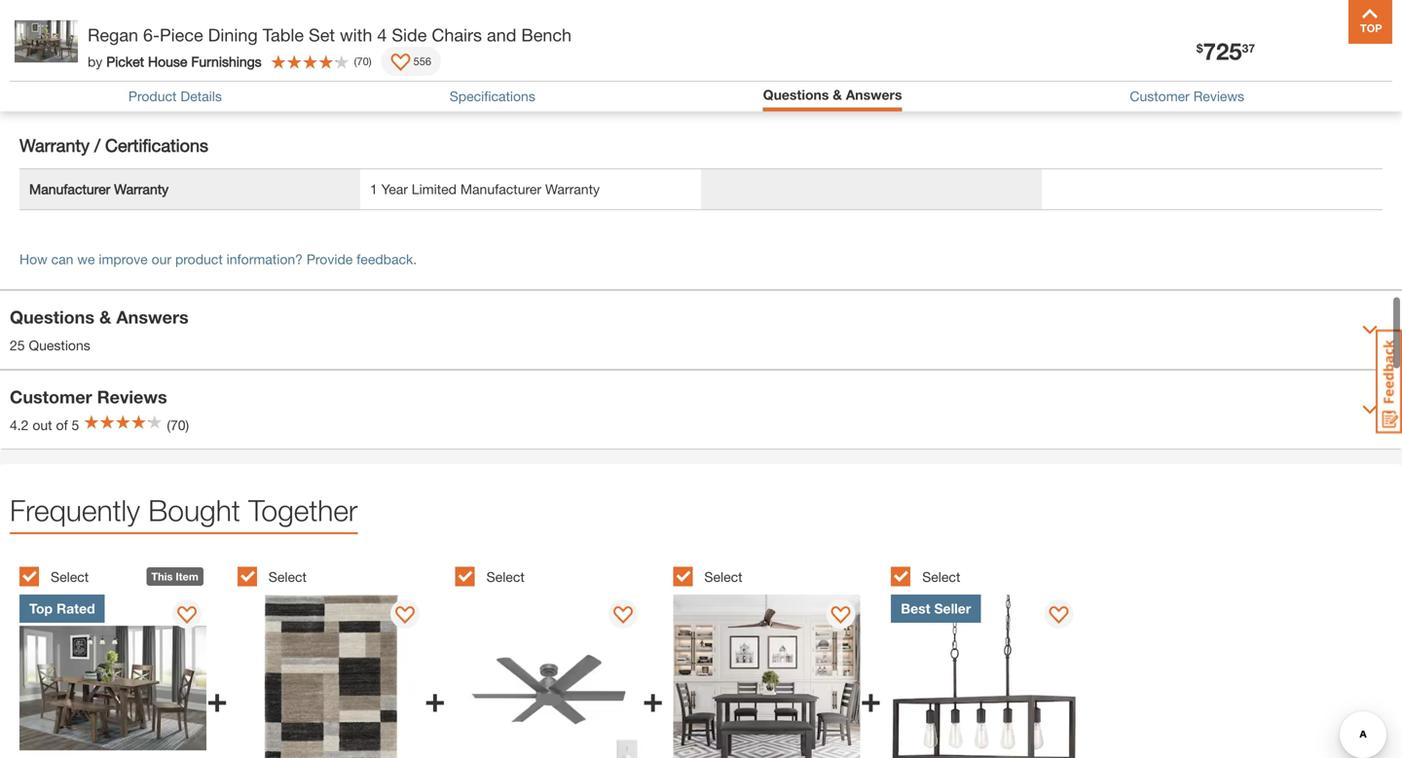 Task type: locate. For each thing, give the bounding box(es) containing it.
0 horizontal spatial &
[[99, 307, 111, 328]]

table left the set
[[263, 24, 304, 45]]

answers inside "questions & answers 25 questions"
[[116, 307, 189, 328]]

& inside "questions & answers 25 questions"
[[99, 307, 111, 328]]

display image for 3 / 5 group
[[614, 607, 633, 626]]

)
[[369, 55, 372, 68]]

1 horizontal spatial answers
[[846, 87, 903, 103]]

questions
[[763, 87, 829, 103], [10, 307, 94, 328], [29, 338, 90, 354]]

2 select from the left
[[269, 569, 307, 585]]

answers
[[846, 87, 903, 103], [116, 307, 189, 328]]

select inside 1 / 5 group
[[51, 569, 89, 585]]

1 vertical spatial reviews
[[97, 387, 167, 408]]

0 horizontal spatial manufacturer
[[29, 181, 110, 197]]

manufacturer down /
[[29, 181, 110, 197]]

1 vertical spatial customer
[[10, 387, 92, 408]]

best
[[901, 601, 931, 617]]

/
[[94, 135, 100, 156]]

1 vertical spatial answers
[[116, 307, 189, 328]]

bazaar multi-colored 5 ft. x 7 ft. geometric area rug image
[[238, 595, 425, 759]]

( 70 )
[[354, 55, 372, 68]]

table left "base"
[[29, 4, 61, 20]]

select
[[51, 569, 89, 585], [269, 569, 307, 585], [487, 569, 525, 585], [705, 569, 743, 585], [923, 569, 961, 585]]

bought
[[148, 493, 240, 528]]

how can we improve our product information? provide feedback. link
[[19, 251, 417, 267]]

warranty / certifications
[[19, 135, 208, 156]]

select inside 3 / 5 group
[[487, 569, 525, 585]]

product details button
[[129, 88, 222, 104], [129, 88, 222, 104]]

of
[[56, 417, 68, 434]]

4 + from the left
[[861, 679, 882, 720]]

display image
[[177, 607, 197, 626]]

manufacturer
[[29, 181, 110, 197], [461, 181, 542, 197]]

4.2
[[10, 417, 29, 434]]

set
[[309, 24, 335, 45]]

questions for questions & answers
[[763, 87, 829, 103]]

+ inside 3 / 5 group
[[643, 679, 664, 720]]

5 select from the left
[[923, 569, 961, 585]]

0 vertical spatial answers
[[846, 87, 903, 103]]

specifications button
[[450, 88, 536, 104], [450, 88, 536, 104]]

1 / 5 group
[[19, 556, 228, 759]]

4
[[377, 24, 387, 45]]

1 horizontal spatial customer
[[1130, 88, 1190, 104]]

500
[[370, 45, 393, 61]]

4 select from the left
[[705, 569, 743, 585]]

reviews up the (70)
[[97, 387, 167, 408]]

questions & answers button
[[763, 87, 903, 107], [763, 87, 903, 103]]

0 vertical spatial reviews
[[1194, 88, 1245, 104]]

0 horizontal spatial reviews
[[97, 387, 167, 408]]

with
[[340, 24, 372, 45]]

+
[[207, 679, 228, 720], [425, 679, 446, 720], [643, 679, 664, 720], [861, 679, 882, 720]]

chairs
[[432, 24, 482, 45]]

best seller
[[901, 601, 972, 617]]

base
[[65, 4, 96, 20]]

picket
[[106, 53, 144, 69]]

how can we improve our product information? provide feedback.
[[19, 251, 417, 267]]

select inside 4 / 5 group
[[705, 569, 743, 585]]

+ for 4 / 5 group
[[861, 679, 882, 720]]

1 vertical spatial customer reviews
[[10, 387, 167, 408]]

1 horizontal spatial manufacturer
[[461, 181, 542, 197]]

0 vertical spatial customer reviews
[[1130, 88, 1245, 104]]

table left 'weight'
[[29, 45, 61, 61]]

product details
[[129, 88, 222, 104]]

1 + from the left
[[207, 679, 228, 720]]

1 horizontal spatial &
[[833, 87, 842, 103]]

can
[[51, 251, 74, 267]]

37
[[1243, 41, 1256, 55]]

500 lb
[[370, 45, 408, 61]]

display image
[[391, 54, 411, 73], [396, 607, 415, 626], [614, 607, 633, 626], [832, 607, 851, 626], [1050, 607, 1069, 626]]

1 select from the left
[[51, 569, 89, 585]]

2 + from the left
[[425, 679, 446, 720]]

reviews
[[1194, 88, 1245, 104], [97, 387, 167, 408]]

select for 4 / 5 group
[[705, 569, 743, 585]]

kennicott 52 in. outdoor matte silver ceiling fan with wall control image
[[456, 595, 643, 759]]

seller
[[935, 601, 972, 617]]

2 / 5 group
[[238, 556, 446, 759]]

&
[[833, 87, 842, 103], [99, 307, 111, 328]]

answers for questions & answers 25 questions
[[116, 307, 189, 328]]

1 horizontal spatial reviews
[[1194, 88, 1245, 104]]

select for 1 / 5 group
[[51, 569, 89, 585]]

details
[[181, 88, 222, 104]]

1 manufacturer from the left
[[29, 181, 110, 197]]

table
[[29, 4, 61, 20], [263, 24, 304, 45], [29, 45, 61, 61]]

boswell quarter 5-light black industrial linear island hanging chandelier for kitchen islands and dining image
[[892, 595, 1079, 759]]

0 horizontal spatial warranty
[[19, 135, 90, 156]]

1 vertical spatial questions
[[10, 307, 94, 328]]

table weight capacity (lb.)
[[29, 45, 191, 61]]

and
[[487, 24, 517, 45]]

table for table weight capacity (lb.)
[[29, 45, 61, 61]]

frequently bought together
[[10, 493, 358, 528]]

side
[[392, 24, 427, 45]]

$ 725 37
[[1197, 37, 1256, 65]]

provide
[[307, 251, 353, 267]]

+ inside 4 / 5 group
[[861, 679, 882, 720]]

we
[[77, 251, 95, 267]]

warranty
[[19, 135, 90, 156], [114, 181, 169, 197], [546, 181, 600, 197]]

customer
[[1130, 88, 1190, 104], [10, 387, 92, 408]]

customer reviews
[[1130, 88, 1245, 104], [10, 387, 167, 408]]

0 horizontal spatial answers
[[116, 307, 189, 328]]

3 + from the left
[[643, 679, 664, 720]]

2 manufacturer from the left
[[461, 181, 542, 197]]

customer reviews up 5
[[10, 387, 167, 408]]

0 horizontal spatial customer
[[10, 387, 92, 408]]

display image for 2 / 5 group
[[396, 607, 415, 626]]

capacity
[[111, 45, 165, 61]]

out
[[32, 417, 52, 434]]

manufacturer right the limited
[[461, 181, 542, 197]]

customer reviews down "$"
[[1130, 88, 1245, 104]]

reviews down 725
[[1194, 88, 1245, 104]]

questions for questions & answers 25 questions
[[10, 307, 94, 328]]

+ inside 2 / 5 group
[[425, 679, 446, 720]]

1 vertical spatial &
[[99, 307, 111, 328]]

customer reviews button
[[1130, 88, 1245, 104], [1130, 88, 1245, 104]]

4.2 out of 5
[[10, 417, 79, 434]]

select inside 2 / 5 group
[[269, 569, 307, 585]]

5
[[72, 417, 79, 434]]

4 / 5 group
[[674, 556, 882, 759]]

3 select from the left
[[487, 569, 525, 585]]

0 vertical spatial &
[[833, 87, 842, 103]]

display image inside 4 / 5 group
[[832, 607, 851, 626]]

select inside 5 / 5 group
[[923, 569, 961, 585]]

0 vertical spatial questions
[[763, 87, 829, 103]]

dining
[[208, 24, 258, 45]]



Task type: describe. For each thing, give the bounding box(es) containing it.
caret image
[[1363, 322, 1378, 338]]

$
[[1197, 41, 1204, 55]]

furnishings
[[191, 53, 262, 69]]

regan
[[88, 24, 138, 45]]

feedback link image
[[1377, 329, 1403, 434]]

1 year limited manufacturer warranty
[[370, 181, 600, 197]]

0 vertical spatial customer
[[1130, 88, 1190, 104]]

& for questions & answers
[[833, 87, 842, 103]]

725
[[1204, 37, 1243, 65]]

+ inside 1 / 5 group
[[207, 679, 228, 720]]

0 horizontal spatial customer reviews
[[10, 387, 167, 408]]

top rated
[[29, 601, 95, 617]]

feedback.
[[357, 251, 417, 267]]

caret image
[[1363, 402, 1378, 418]]

select for 2 / 5 group
[[269, 569, 307, 585]]

1 horizontal spatial customer reviews
[[1130, 88, 1245, 104]]

certifications
[[105, 135, 208, 156]]

1
[[370, 181, 378, 197]]

lb
[[397, 45, 408, 61]]

display image inside 556 dropdown button
[[391, 54, 411, 73]]

select for 3 / 5 group
[[487, 569, 525, 585]]

6-
[[143, 24, 160, 45]]

piece
[[160, 24, 203, 45]]

(lb.)
[[169, 45, 191, 61]]

556 button
[[381, 47, 441, 76]]

year
[[382, 181, 408, 197]]

how
[[19, 251, 47, 267]]

by
[[88, 53, 103, 69]]

+ for 3 / 5 group
[[643, 679, 664, 720]]

this item
[[151, 571, 199, 584]]

2 horizontal spatial warranty
[[546, 181, 600, 197]]

display image for 4 / 5 group
[[832, 607, 851, 626]]

2 vertical spatial questions
[[29, 338, 90, 354]]

by picket house furnishings
[[88, 53, 262, 69]]

improve
[[99, 251, 148, 267]]

this
[[151, 571, 173, 584]]

product
[[129, 88, 177, 104]]

our
[[152, 251, 172, 267]]

type
[[100, 4, 128, 20]]

product image image
[[15, 10, 78, 73]]

select for 5 / 5 group
[[923, 569, 961, 585]]

table for table base type
[[29, 4, 61, 20]]

house
[[148, 53, 187, 69]]

answers for questions & answers
[[846, 87, 903, 103]]

questions & answers 25 questions
[[10, 307, 189, 354]]

70
[[357, 55, 369, 68]]

6-piece gray rustic wood dining set with bench image
[[674, 595, 861, 759]]

& for questions & answers 25 questions
[[99, 307, 111, 328]]

556
[[414, 55, 432, 68]]

25
[[10, 338, 25, 354]]

5 / 5 group
[[892, 556, 1100, 759]]

frequently
[[10, 493, 140, 528]]

rated
[[56, 601, 95, 617]]

+ for 2 / 5 group
[[425, 679, 446, 720]]

(70)
[[167, 417, 189, 434]]

manufacturer warranty
[[29, 181, 169, 197]]

item
[[176, 571, 199, 584]]

1 horizontal spatial warranty
[[114, 181, 169, 197]]

questions & answers
[[763, 87, 903, 103]]

regan 6-piece dining table set with 4 side chairs and bench
[[88, 24, 572, 45]]

(
[[354, 55, 357, 68]]

top
[[29, 601, 53, 617]]

top button
[[1349, 0, 1393, 44]]

weight
[[65, 45, 107, 61]]

limited
[[412, 181, 457, 197]]

table base type
[[29, 4, 128, 20]]

bench
[[522, 24, 572, 45]]

3 / 5 group
[[456, 556, 664, 759]]

product
[[175, 251, 223, 267]]

specifications
[[450, 88, 536, 104]]

information?
[[227, 251, 303, 267]]

together
[[248, 493, 358, 528]]



Task type: vqa. For each thing, say whether or not it's contained in the screenshot.
the middle Questions
yes



